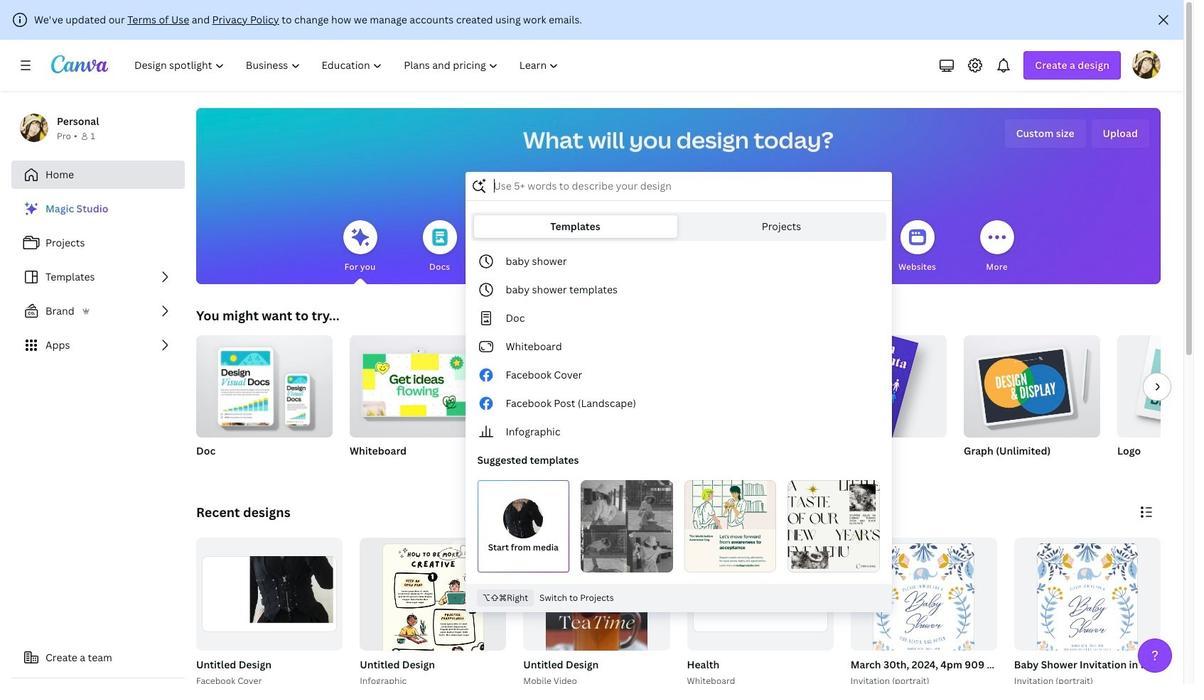 Task type: vqa. For each thing, say whether or not it's contained in the screenshot.
list box
yes



Task type: locate. For each thing, give the bounding box(es) containing it.
uploaded media image
[[504, 499, 543, 539]]

Search search field
[[494, 173, 864, 200]]

list box
[[466, 248, 892, 579]]

edit a copy of the new year promo instagram post in ivory black gold modern typographic style template image
[[788, 481, 880, 573]]

group
[[809, 325, 947, 507], [809, 325, 947, 507], [964, 330, 1101, 477], [964, 330, 1101, 438], [196, 336, 333, 477], [350, 336, 486, 477], [504, 336, 640, 477], [657, 336, 794, 438], [657, 336, 794, 438], [1118, 336, 1195, 477], [1118, 336, 1195, 438], [193, 538, 343, 685], [357, 538, 507, 685], [360, 538, 507, 685], [521, 538, 670, 685], [524, 538, 670, 685], [685, 538, 834, 685], [848, 538, 1121, 685], [851, 538, 998, 685], [1012, 538, 1195, 685], [1015, 538, 1161, 685]]

list
[[11, 195, 185, 360]]

None search field
[[465, 172, 892, 613]]



Task type: describe. For each thing, give the bounding box(es) containing it.
stephanie aranda image
[[1133, 50, 1161, 79]]

edit a copy of the grey & white minimalist photo collage instagram post template image
[[581, 481, 673, 573]]

top level navigation element
[[125, 51, 571, 80]]

edit a copy of the world autism day instagram post in white cream green bold corporate style template image
[[685, 481, 777, 573]]



